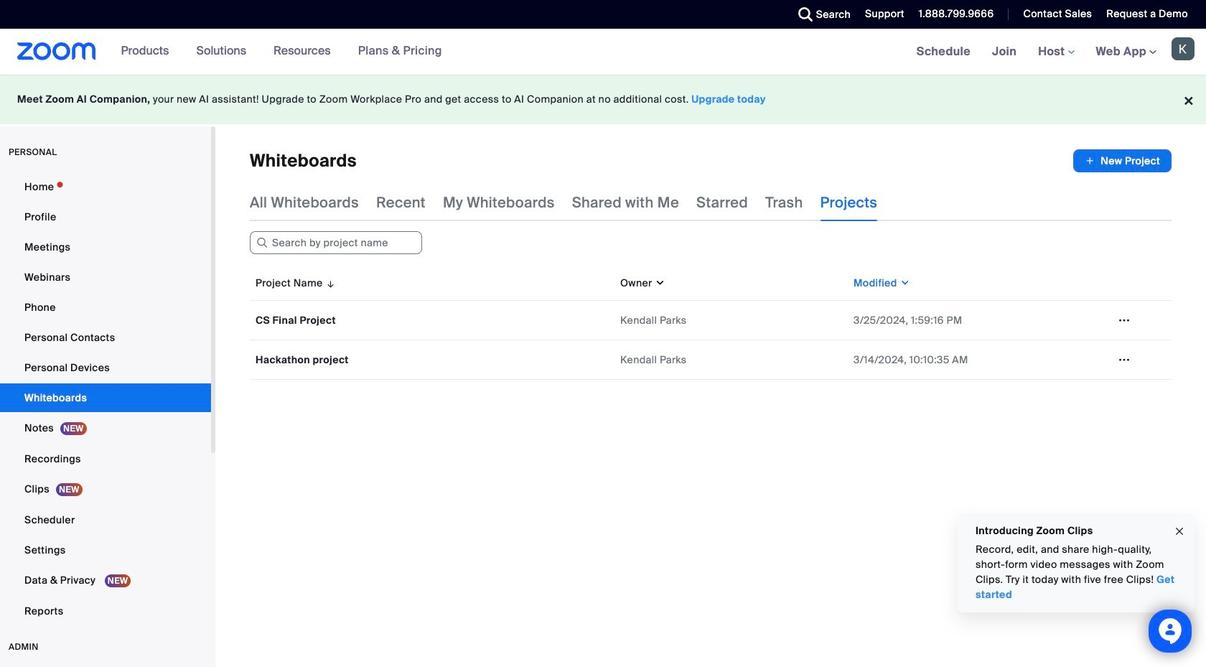 Task type: describe. For each thing, give the bounding box(es) containing it.
edit project image
[[1114, 314, 1137, 327]]

add image
[[1086, 154, 1096, 168]]

edit project image
[[1114, 353, 1137, 366]]

product information navigation
[[110, 29, 453, 75]]

arrow down image
[[323, 274, 336, 292]]

profile picture image
[[1172, 37, 1195, 60]]



Task type: vqa. For each thing, say whether or not it's contained in the screenshot.
topmost the Show options icon
no



Task type: locate. For each thing, give the bounding box(es) containing it.
tabs of all whiteboard page tab list
[[250, 184, 878, 221]]

1 down image from the left
[[653, 276, 666, 290]]

down image
[[653, 276, 666, 290], [898, 276, 911, 290]]

personal menu menu
[[0, 172, 211, 627]]

application
[[250, 266, 1172, 380]]

footer
[[0, 75, 1207, 124]]

0 horizontal spatial down image
[[653, 276, 666, 290]]

Search text field
[[250, 231, 422, 254]]

2 down image from the left
[[898, 276, 911, 290]]

close image
[[1175, 523, 1186, 540]]

zoom logo image
[[17, 42, 96, 60]]

1 horizontal spatial down image
[[898, 276, 911, 290]]

meetings navigation
[[906, 29, 1207, 75]]

banner
[[0, 29, 1207, 75]]



